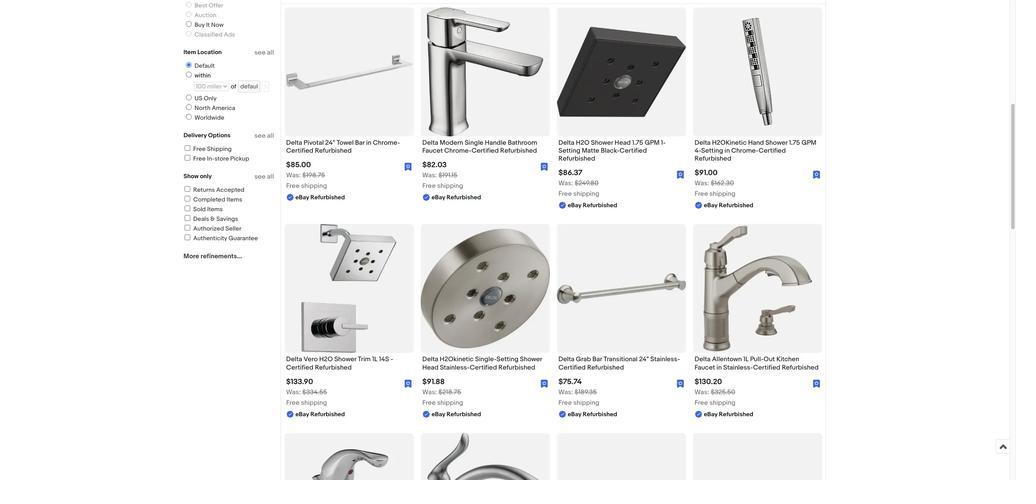 Task type: describe. For each thing, give the bounding box(es) containing it.
north america
[[195, 104, 235, 112]]

refurbished inside delta vero h2o shower trim 1l 14s - certified refurbished
[[315, 364, 352, 372]]

only
[[200, 173, 212, 180]]

see all button for returns accepted
[[254, 173, 274, 181]]

Sold Items checkbox
[[184, 206, 190, 212]]

ebay for $82.03
[[432, 194, 445, 201]]

allentown
[[712, 356, 742, 364]]

setting inside delta h2okinetic single-setting shower head  stainless-certified refurbished
[[497, 356, 518, 364]]

auction
[[195, 11, 216, 19]]

delta vero h2o shower trim 1l 14s -certified refurbished image
[[302, 224, 396, 354]]

&
[[210, 215, 215, 223]]

was: for $85.00
[[286, 171, 301, 180]]

certified inside the delta h2okinetic hand shower 1.75 gpm 4-setting  in chrome-certified refurbished
[[759, 147, 786, 155]]

head inside delta h2o shower head 1.75 gpm 1- setting  matte black-certified refurbished
[[615, 139, 631, 147]]

items for sold items
[[207, 206, 223, 213]]

shipping for $85.00
[[301, 182, 327, 190]]

$249.80
[[575, 179, 599, 188]]

grab
[[576, 356, 591, 364]]

returns accepted link
[[183, 186, 245, 194]]

delta pivotal 42"  decorative ada grab bar  in stainless-certified refurbished image
[[693, 433, 822, 481]]

was: for $82.03
[[422, 171, 437, 180]]

$91.88
[[422, 378, 445, 387]]

pivotal
[[304, 139, 324, 147]]

was: for $130.20
[[695, 389, 709, 397]]

only
[[204, 95, 217, 102]]

ebay refurbished for $91.00
[[704, 202, 753, 209]]

ebay refurbished for $82.03
[[432, 194, 481, 201]]

$218.75
[[438, 389, 461, 397]]

refurbished inside delta modern single handle bathroom faucet  chrome-certified refurbished
[[500, 147, 537, 155]]

North America radio
[[186, 104, 191, 110]]

buy
[[195, 21, 205, 29]]

default link
[[182, 62, 216, 70]]

Best Offer radio
[[186, 2, 191, 7]]

shower inside delta h2okinetic single-setting shower head  stainless-certified refurbished
[[520, 356, 542, 364]]

delta for $75.74
[[559, 356, 574, 364]]

ebay for $91.88
[[432, 411, 445, 418]]

chrome- for $85.00
[[373, 139, 400, 147]]

delta allentown 1l pull-out kitchen faucet in stainless-certified refurbished link
[[695, 356, 820, 374]]

$85.00
[[286, 161, 311, 170]]

vero
[[304, 356, 318, 364]]

now
[[211, 21, 224, 29]]

all for free shipping
[[267, 132, 274, 140]]

$133.90
[[286, 378, 313, 387]]

delta for $82.03
[[422, 139, 438, 147]]

location
[[197, 48, 222, 56]]

free for $75.74
[[559, 399, 572, 407]]

in inside the delta h2okinetic hand shower 1.75 gpm 4-setting  in chrome-certified refurbished
[[725, 147, 730, 155]]

$325.50
[[711, 389, 735, 397]]

seller
[[225, 225, 241, 233]]

delta classic centerset bathroom faucet 1l  chrome-certified refurbished image
[[284, 450, 414, 481]]

buy it now
[[195, 21, 224, 29]]

shipping for $91.88
[[437, 399, 463, 407]]

options
[[208, 132, 231, 139]]

free for $133.90
[[286, 399, 300, 407]]

pull-
[[750, 356, 764, 364]]

in inside the delta allentown 1l pull-out kitchen faucet in stainless-certified refurbished
[[717, 364, 722, 372]]

delta h2okinetic single-setting shower head  stainless-certified refurbished
[[422, 356, 542, 372]]

america
[[212, 104, 235, 112]]

sold
[[193, 206, 206, 213]]

certified inside delta pivotal 24" towel bar  in chrome- certified refurbished
[[286, 147, 313, 155]]

classified ads link
[[182, 31, 237, 38]]

item location
[[184, 48, 222, 56]]

out
[[764, 356, 775, 364]]

shipping for $133.90
[[301, 399, 327, 407]]

go image
[[262, 84, 268, 90]]

all for returns accepted
[[267, 173, 274, 181]]

show
[[184, 173, 199, 180]]

delta modern single handle bathroom faucet  chrome-certified refurbished link
[[422, 139, 548, 157]]

was: $325.50 free shipping
[[695, 389, 735, 407]]

certified inside delta modern single handle bathroom faucet  chrome-certified refurbished
[[472, 147, 499, 155]]

stainless- inside delta grab bar transitional 24"  stainless- certified refurbished
[[650, 356, 680, 364]]

us
[[195, 95, 202, 102]]

delta grab bar transitional 24"  stainless-certified refurbished image
[[557, 274, 686, 304]]

certified inside delta grab bar transitional 24"  stainless- certified refurbished
[[559, 364, 586, 372]]

chrome- for $82.03
[[444, 147, 472, 155]]

refurbished inside delta pivotal 24" towel bar  in chrome- certified refurbished
[[315, 147, 352, 155]]

14s
[[379, 356, 389, 364]]

more refinements...
[[184, 252, 242, 261]]

authenticity
[[193, 235, 227, 242]]

US Only radio
[[186, 95, 191, 100]]

head inside delta h2okinetic single-setting shower head  stainless-certified refurbished
[[422, 364, 438, 372]]

was: for $75.74
[[559, 389, 573, 397]]

completed items link
[[183, 196, 242, 204]]

$162.30
[[711, 179, 734, 188]]

items for completed items
[[227, 196, 242, 204]]

h2okinetic
[[712, 139, 747, 147]]

deals & savings
[[193, 215, 238, 223]]

delta for $85.00
[[286, 139, 302, 147]]

1-
[[661, 139, 666, 147]]

ebay for $133.90
[[295, 411, 309, 418]]

within
[[195, 72, 211, 79]]

see all button for default
[[254, 48, 274, 57]]

delta modern single handle bathroom faucet  chrome-certified refurbished
[[422, 139, 537, 155]]

bathroom
[[508, 139, 537, 147]]

in-
[[207, 155, 214, 163]]

authenticity guarantee link
[[183, 235, 258, 242]]

of
[[231, 83, 236, 90]]

single-
[[475, 356, 497, 364]]

delta h2o shower head 1.75 gpm 1- setting  matte black-certified refurbished
[[559, 139, 666, 163]]

shipping for $86.37
[[573, 190, 599, 198]]

free for $91.00
[[695, 190, 708, 198]]

shower inside delta h2o shower head 1.75 gpm 1- setting  matte black-certified refurbished
[[591, 139, 613, 147]]

free right free shipping checkbox
[[193, 145, 206, 153]]

deals
[[193, 215, 209, 223]]

free for $85.00
[[286, 182, 300, 190]]

$86.37
[[559, 169, 582, 178]]

h2okinetic
[[440, 356, 474, 364]]

store
[[214, 155, 229, 163]]

best
[[195, 2, 207, 9]]

it
[[206, 21, 210, 29]]

delta allentown 1l pull-out kitchen faucet in stainless-certified refurbished image
[[693, 224, 822, 354]]

delta pivotal 24" towel bar  in chrome-certified refurbished image
[[284, 7, 414, 136]]

shipping
[[207, 145, 232, 153]]

certified inside delta h2okinetic single-setting shower head  stainless-certified refurbished
[[470, 364, 497, 372]]

delivery options
[[184, 132, 231, 139]]

default text field
[[238, 81, 260, 93]]

modern
[[440, 139, 463, 147]]

completed
[[193, 196, 225, 204]]

buy it now link
[[182, 21, 225, 29]]

h2o inside delta h2o shower head 1.75 gpm 1- setting  matte black-certified refurbished
[[576, 139, 590, 147]]

free in-store pickup link
[[183, 155, 249, 163]]

gpm for $91.00
[[802, 139, 816, 147]]

black-
[[601, 147, 620, 155]]

default
[[195, 62, 215, 70]]

$75.74
[[559, 378, 582, 387]]

was: $334.55 free shipping
[[286, 389, 327, 407]]

show only
[[184, 173, 212, 180]]

1.75 for $91.00
[[789, 139, 800, 147]]

4-
[[695, 147, 701, 155]]

sold items
[[193, 206, 223, 213]]

deals & savings link
[[183, 215, 238, 223]]

ebay refurbished for $130.20
[[704, 411, 753, 418]]

delivery
[[184, 132, 207, 139]]



Task type: vqa. For each thing, say whether or not it's contained in the screenshot.
see all BUTTON for Returns Accepted
yes



Task type: locate. For each thing, give the bounding box(es) containing it.
was: down $91.88
[[422, 389, 437, 397]]

see for free shipping
[[254, 132, 266, 140]]

delta left vero
[[286, 356, 302, 364]]

1 horizontal spatial gpm
[[802, 139, 816, 147]]

faucet up $82.03
[[422, 147, 443, 155]]

free inside was: $189.35 free shipping
[[559, 399, 572, 407]]

was: down $86.37
[[559, 179, 573, 188]]

delta h2o shower head 1.75 gpm 1-setting  matte black-certified refurbished image
[[557, 27, 686, 117]]

bar right towel
[[355, 139, 365, 147]]

gpm for $86.37
[[645, 139, 660, 147]]

delta h2okinetic single-setting shower head  stainless-certified refurbished image
[[421, 229, 550, 349]]

authorized seller
[[193, 225, 241, 233]]

free for $130.20
[[695, 399, 708, 407]]

was: inside the was: $198.75 free shipping
[[286, 171, 301, 180]]

free down $82.03
[[422, 182, 436, 190]]

setting for $91.00
[[701, 147, 723, 155]]

Free Shipping checkbox
[[184, 145, 190, 151]]

sold items link
[[183, 206, 223, 213]]

ebay refurbished for $86.37
[[568, 202, 617, 209]]

refinements...
[[201, 252, 242, 261]]

ebay refurbished for $133.90
[[295, 411, 345, 418]]

24" inside delta pivotal 24" towel bar  in chrome- certified refurbished
[[325, 139, 335, 147]]

shower inside the delta h2okinetic hand shower 1.75 gpm 4-setting  in chrome-certified refurbished
[[765, 139, 788, 147]]

was: down $133.90
[[286, 389, 301, 397]]

savings
[[216, 215, 238, 223]]

0 vertical spatial head
[[615, 139, 631, 147]]

shipping down $191.15
[[437, 182, 463, 190]]

accepted
[[216, 186, 245, 194]]

refurbished inside the delta h2okinetic hand shower 1.75 gpm 4-setting  in chrome-certified refurbished
[[695, 155, 731, 163]]

delta inside delta modern single handle bathroom faucet  chrome-certified refurbished
[[422, 139, 438, 147]]

ebay down was: $325.50 free shipping
[[704, 411, 718, 418]]

see for default
[[254, 48, 266, 57]]

shower inside delta vero h2o shower trim 1l 14s - certified refurbished
[[334, 356, 356, 364]]

delta inside delta h2okinetic single-setting shower head  stainless-certified refurbished
[[422, 356, 438, 364]]

free for $86.37
[[559, 190, 572, 198]]

see all for default
[[254, 48, 274, 57]]

1 vertical spatial h2o
[[319, 356, 333, 364]]

0 vertical spatial 24"
[[325, 139, 335, 147]]

gpm inside delta h2o shower head 1.75 gpm 1- setting  matte black-certified refurbished
[[645, 139, 660, 147]]

delta vero h2o shower trim 1l 14s - certified refurbished
[[286, 356, 393, 372]]

head up $91.88
[[422, 364, 438, 372]]

setting inside delta h2o shower head 1.75 gpm 1- setting  matte black-certified refurbished
[[559, 147, 580, 155]]

stainless-
[[650, 356, 680, 364], [440, 364, 470, 372], [723, 364, 753, 372]]

delta for $91.00
[[695, 139, 711, 147]]

single
[[465, 139, 483, 147]]

2 horizontal spatial stainless-
[[723, 364, 753, 372]]

3 see all button from the top
[[254, 173, 274, 181]]

shipping inside was: $334.55 free shipping
[[301, 399, 327, 407]]

delta left h2okinetic
[[695, 139, 711, 147]]

24" inside delta grab bar transitional 24"  stainless- certified refurbished
[[639, 356, 649, 364]]

1 vertical spatial items
[[207, 206, 223, 213]]

was: inside was: $334.55 free shipping
[[286, 389, 301, 397]]

was: inside was: $249.80 free shipping
[[559, 179, 573, 188]]

0 horizontal spatial head
[[422, 364, 438, 372]]

us only
[[195, 95, 217, 102]]

1 vertical spatial faucet
[[695, 364, 715, 372]]

see all for free shipping
[[254, 132, 274, 140]]

ebay refurbished for $85.00
[[295, 194, 345, 201]]

1 horizontal spatial bar
[[592, 356, 602, 364]]

was: down $82.03
[[422, 171, 437, 180]]

24" left towel
[[325, 139, 335, 147]]

$198.75
[[302, 171, 325, 180]]

all left the was: $198.75 free shipping
[[267, 173, 274, 181]]

all up go image
[[267, 48, 274, 57]]

free down $86.37
[[559, 190, 572, 198]]

Free In-store Pickup checkbox
[[184, 155, 190, 161]]

0 horizontal spatial stainless-
[[440, 364, 470, 372]]

delta left pivotal
[[286, 139, 302, 147]]

authorized
[[193, 225, 224, 233]]

2 all from the top
[[267, 132, 274, 140]]

0 horizontal spatial faucet
[[422, 147, 443, 155]]

see all button
[[254, 48, 274, 57], [254, 132, 274, 140], [254, 173, 274, 181]]

1 horizontal spatial stainless-
[[650, 356, 680, 364]]

was: down '$85.00'
[[286, 171, 301, 180]]

ebay down was: $218.75 free shipping
[[432, 411, 445, 418]]

ebay down was: $191.15 free shipping
[[432, 194, 445, 201]]

was: inside was: $191.15 free shipping
[[422, 171, 437, 180]]

returns
[[193, 186, 215, 194]]

Buy It Now radio
[[186, 21, 191, 27]]

24" right "transitional"
[[639, 356, 649, 364]]

all
[[267, 48, 274, 57], [267, 132, 274, 140], [267, 173, 274, 181]]

1l inside delta vero h2o shower trim 1l 14s - certified refurbished
[[372, 356, 378, 364]]

1 horizontal spatial items
[[227, 196, 242, 204]]

shipping down $325.50
[[710, 399, 735, 407]]

see all for returns accepted
[[254, 173, 274, 181]]

$189.35
[[575, 389, 597, 397]]

delta for $133.90
[[286, 356, 302, 364]]

1 vertical spatial bar
[[592, 356, 602, 364]]

shipping inside was: $249.80 free shipping
[[573, 190, 599, 198]]

free down '$85.00'
[[286, 182, 300, 190]]

delta h2okinetic hand shower 1.75 gpm 4-setting  in chrome-certified refurbished image
[[702, 17, 813, 127]]

1 1l from the left
[[372, 356, 378, 364]]

0 horizontal spatial 1l
[[372, 356, 378, 364]]

chrome- inside the delta h2okinetic hand shower 1.75 gpm 4-setting  in chrome-certified refurbished
[[731, 147, 759, 155]]

1 see all button from the top
[[254, 48, 274, 57]]

faucet inside the delta allentown 1l pull-out kitchen faucet in stainless-certified refurbished
[[695, 364, 715, 372]]

ebay refurbished down was: $334.55 free shipping
[[295, 411, 345, 418]]

ebay refurbished
[[295, 194, 345, 201], [432, 194, 481, 201], [568, 202, 617, 209], [704, 202, 753, 209], [295, 411, 345, 418], [432, 411, 481, 418], [568, 411, 617, 418], [704, 411, 753, 418]]

1 vertical spatial see all button
[[254, 132, 274, 140]]

matte
[[582, 147, 599, 155]]

1.75 left 1-
[[632, 139, 643, 147]]

$334.55
[[302, 389, 327, 397]]

0 horizontal spatial chrome-
[[373, 139, 400, 147]]

free down $75.74
[[559, 399, 572, 407]]

ebay refurbished down was: $218.75 free shipping
[[432, 411, 481, 418]]

worldwide link
[[182, 114, 226, 122]]

ebay refurbished for $75.74
[[568, 411, 617, 418]]

3 all from the top
[[267, 173, 274, 181]]

was: for $91.88
[[422, 389, 437, 397]]

delta for $91.88
[[422, 356, 438, 364]]

1 vertical spatial see
[[254, 132, 266, 140]]

shipping
[[301, 182, 327, 190], [437, 182, 463, 190], [573, 190, 599, 198], [710, 190, 735, 198], [301, 399, 327, 407], [437, 399, 463, 407], [573, 399, 599, 407], [710, 399, 735, 407]]

certified inside the delta allentown 1l pull-out kitchen faucet in stainless-certified refurbished
[[753, 364, 780, 372]]

best offer
[[195, 2, 223, 9]]

in right 4-
[[725, 147, 730, 155]]

was: down $91.00
[[695, 179, 709, 188]]

1.75 for $86.37
[[632, 139, 643, 147]]

$82.03
[[422, 161, 447, 170]]

2 1.75 from the left
[[789, 139, 800, 147]]

stainless- inside delta h2okinetic single-setting shower head  stainless-certified refurbished
[[440, 364, 470, 372]]

24"
[[325, 139, 335, 147], [639, 356, 649, 364]]

shipping down $249.80
[[573, 190, 599, 198]]

ebay for $91.00
[[704, 202, 718, 209]]

0 vertical spatial faucet
[[422, 147, 443, 155]]

1 see all from the top
[[254, 48, 274, 57]]

0 horizontal spatial h2o
[[319, 356, 333, 364]]

delta left matte
[[559, 139, 574, 147]]

was: $189.35 free shipping
[[559, 389, 599, 407]]

delta inside the delta allentown 1l pull-out kitchen faucet in stainless-certified refurbished
[[695, 356, 711, 364]]

[object undefined] image
[[404, 163, 412, 171], [677, 171, 684, 179], [677, 171, 684, 179], [813, 380, 820, 388], [677, 380, 684, 388], [813, 380, 820, 388]]

2 vertical spatial see all button
[[254, 173, 274, 181]]

chrome- up $191.15
[[444, 147, 472, 155]]

Deals & Savings checkbox
[[184, 215, 190, 221]]

1.75 right hand
[[789, 139, 800, 147]]

0 vertical spatial see all button
[[254, 48, 274, 57]]

shipping inside the 'was: $162.30 free shipping'
[[710, 190, 735, 198]]

2 vertical spatial all
[[267, 173, 274, 181]]

0 horizontal spatial 24"
[[325, 139, 335, 147]]

free down $91.88
[[422, 399, 436, 407]]

certified inside delta vero h2o shower trim 1l 14s - certified refurbished
[[286, 364, 313, 372]]

1 vertical spatial 24"
[[639, 356, 649, 364]]

shipping for $82.03
[[437, 182, 463, 190]]

shipping inside was: $189.35 free shipping
[[573, 399, 599, 407]]

transitional
[[604, 356, 638, 364]]

Classified Ads radio
[[186, 31, 191, 37]]

gpm inside the delta h2okinetic hand shower 1.75 gpm 4-setting  in chrome-certified refurbished
[[802, 139, 816, 147]]

2 vertical spatial see
[[254, 173, 266, 181]]

see all
[[254, 48, 274, 57], [254, 132, 274, 140], [254, 173, 274, 181]]

more
[[184, 252, 199, 261]]

free down $91.00
[[695, 190, 708, 198]]

h2o inside delta vero h2o shower trim 1l 14s - certified refurbished
[[319, 356, 333, 364]]

delta inside delta grab bar transitional 24"  stainless- certified refurbished
[[559, 356, 574, 364]]

ebay down was: $334.55 free shipping
[[295, 411, 309, 418]]

items
[[227, 196, 242, 204], [207, 206, 223, 213]]

0 horizontal spatial gpm
[[645, 139, 660, 147]]

ebay for $85.00
[[295, 194, 309, 201]]

free inside was: $191.15 free shipping
[[422, 182, 436, 190]]

Default radio
[[186, 62, 191, 68]]

best offer link
[[182, 2, 225, 9]]

setting inside the delta h2okinetic hand shower 1.75 gpm 4-setting  in chrome-certified refurbished
[[701, 147, 723, 155]]

1.75 inside the delta h2okinetic hand shower 1.75 gpm 4-setting  in chrome-certified refurbished
[[789, 139, 800, 147]]

free inside was: $325.50 free shipping
[[695, 399, 708, 407]]

delta pivotal 24" towel bar  in chrome- certified refurbished
[[286, 139, 400, 155]]

delta allentown 1l pull-out kitchen faucet in stainless-certified refurbished
[[695, 356, 819, 372]]

delta grab bar transitional 24"  stainless- certified refurbished link
[[559, 356, 684, 374]]

1 1.75 from the left
[[632, 139, 643, 147]]

ebay for $130.20
[[704, 411, 718, 418]]

free down $133.90
[[286, 399, 300, 407]]

stainless- inside the delta allentown 1l pull-out kitchen faucet in stainless-certified refurbished
[[723, 364, 753, 372]]

north
[[195, 104, 211, 112]]

was: for $133.90
[[286, 389, 301, 397]]

ebay for $75.74
[[568, 411, 581, 418]]

worldwide
[[195, 114, 224, 122]]

1l left pull-
[[743, 356, 749, 364]]

refurbished inside delta h2o shower head 1.75 gpm 1- setting  matte black-certified refurbished
[[559, 155, 595, 163]]

setting for $86.37
[[559, 147, 580, 155]]

2 horizontal spatial setting
[[701, 147, 723, 155]]

items up deals & savings on the left top of the page
[[207, 206, 223, 213]]

refurbished inside delta h2okinetic single-setting shower head  stainless-certified refurbished
[[499, 364, 535, 372]]

certified
[[286, 147, 313, 155], [472, 147, 499, 155], [620, 147, 647, 155], [759, 147, 786, 155], [286, 364, 313, 372], [470, 364, 497, 372], [559, 364, 586, 372], [753, 364, 780, 372]]

ebay refurbished down the was: $198.75 free shipping
[[295, 194, 345, 201]]

$91.00
[[695, 169, 718, 178]]

delta left grab
[[559, 356, 574, 364]]

shipping inside was: $191.15 free shipping
[[437, 182, 463, 190]]

1 see from the top
[[254, 48, 266, 57]]

classified ads
[[195, 31, 235, 38]]

faucet up $130.20
[[695, 364, 715, 372]]

2 see from the top
[[254, 132, 266, 140]]

3 see all from the top
[[254, 173, 274, 181]]

chrome- up $162.30
[[731, 147, 759, 155]]

1 all from the top
[[267, 48, 274, 57]]

free inside was: $218.75 free shipping
[[422, 399, 436, 407]]

refurbished inside delta grab bar transitional 24"  stainless- certified refurbished
[[587, 364, 624, 372]]

ebay down the 'was: $162.30 free shipping'
[[704, 202, 718, 209]]

shipping inside was: $218.75 free shipping
[[437, 399, 463, 407]]

free inside was: $249.80 free shipping
[[559, 190, 572, 198]]

free shipping link
[[183, 145, 232, 153]]

1 gpm from the left
[[645, 139, 660, 147]]

shipping down the $218.75 at left bottom
[[437, 399, 463, 407]]

1 horizontal spatial 24"
[[639, 356, 649, 364]]

ebay refurbished down was: $325.50 free shipping
[[704, 411, 753, 418]]

see
[[254, 48, 266, 57], [254, 132, 266, 140], [254, 173, 266, 181]]

0 horizontal spatial setting
[[497, 356, 518, 364]]

returns accepted
[[193, 186, 245, 194]]

ebay refurbished down the 'was: $162.30 free shipping'
[[704, 202, 753, 209]]

in inside delta pivotal 24" towel bar  in chrome- certified refurbished
[[366, 139, 371, 147]]

was: $218.75 free shipping
[[422, 389, 463, 407]]

2 gpm from the left
[[802, 139, 816, 147]]

shipping down $334.55
[[301, 399, 327, 407]]

ebay refurbished for $91.88
[[432, 411, 481, 418]]

1l left "14s"
[[372, 356, 378, 364]]

Returns Accepted checkbox
[[184, 186, 190, 192]]

shipping inside was: $325.50 free shipping
[[710, 399, 735, 407]]

delta inside delta h2o shower head 1.75 gpm 1- setting  matte black-certified refurbished
[[559, 139, 574, 147]]

1 horizontal spatial faucet
[[695, 364, 715, 372]]

0 vertical spatial h2o
[[576, 139, 590, 147]]

ebay down was: $189.35 free shipping
[[568, 411, 581, 418]]

bar right grab
[[592, 356, 602, 364]]

was: $249.80 free shipping
[[559, 179, 599, 198]]

Auction radio
[[186, 11, 191, 17]]

north america link
[[182, 104, 237, 112]]

Worldwide radio
[[186, 114, 191, 120]]

1 horizontal spatial h2o
[[576, 139, 590, 147]]

2 horizontal spatial chrome-
[[731, 147, 759, 155]]

shipping for $75.74
[[573, 399, 599, 407]]

see for returns accepted
[[254, 173, 266, 181]]

see all button for free shipping
[[254, 132, 274, 140]]

shipping down $162.30
[[710, 190, 735, 198]]

Authorized Seller checkbox
[[184, 225, 190, 231]]

towel
[[336, 139, 354, 147]]

1 horizontal spatial 1l
[[743, 356, 749, 364]]

chrome- inside delta modern single handle bathroom faucet  chrome-certified refurbished
[[444, 147, 472, 155]]

ebay down was: $249.80 free shipping
[[568, 202, 581, 209]]

shipping for $130.20
[[710, 399, 735, 407]]

1 vertical spatial head
[[422, 364, 438, 372]]

0 vertical spatial bar
[[355, 139, 365, 147]]

shipping down $189.35
[[573, 399, 599, 407]]

free inside the 'was: $162.30 free shipping'
[[695, 190, 708, 198]]

ebay for $86.37
[[568, 202, 581, 209]]

faucet inside delta modern single handle bathroom faucet  chrome-certified refurbished
[[422, 147, 443, 155]]

ebay refurbished down was: $249.80 free shipping
[[568, 202, 617, 209]]

trim
[[358, 356, 371, 364]]

was: inside was: $218.75 free shipping
[[422, 389, 437, 397]]

delta vero h2o shower trim 1l 14s - certified refurbished link
[[286, 356, 412, 374]]

0 vertical spatial see
[[254, 48, 266, 57]]

shipping for $91.00
[[710, 190, 735, 198]]

shower
[[591, 139, 613, 147], [765, 139, 788, 147], [334, 356, 356, 364], [520, 356, 542, 364]]

was: $198.75 free shipping
[[286, 171, 327, 190]]

free inside was: $334.55 free shipping
[[286, 399, 300, 407]]

0 vertical spatial all
[[267, 48, 274, 57]]

shipping inside the was: $198.75 free shipping
[[301, 182, 327, 190]]

certified inside delta h2o shower head 1.75 gpm 1- setting  matte black-certified refurbished
[[620, 147, 647, 155]]

2 see all button from the top
[[254, 132, 274, 140]]

shipping down $198.75
[[301, 182, 327, 190]]

2 see all from the top
[[254, 132, 274, 140]]

was: for $91.00
[[695, 179, 709, 188]]

delta h2o shower head 1.75 gpm 1- setting  matte black-certified refurbished link
[[559, 139, 684, 165]]

was: inside was: $325.50 free shipping
[[695, 389, 709, 397]]

free inside the was: $198.75 free shipping
[[286, 182, 300, 190]]

delta inside the delta h2okinetic hand shower 1.75 gpm 4-setting  in chrome-certified refurbished
[[695, 139, 711, 147]]

all left pivotal
[[267, 132, 274, 140]]

was: $162.30 free shipping
[[695, 179, 735, 198]]

0 vertical spatial see all
[[254, 48, 274, 57]]

items down accepted
[[227, 196, 242, 204]]

chrome- right towel
[[373, 139, 400, 147]]

was:
[[286, 171, 301, 180], [422, 171, 437, 180], [559, 179, 573, 188], [695, 179, 709, 188], [286, 389, 301, 397], [422, 389, 437, 397], [559, 389, 573, 397], [695, 389, 709, 397]]

bar inside delta pivotal 24" towel bar  in chrome- certified refurbished
[[355, 139, 365, 147]]

1.75 inside delta h2o shower head 1.75 gpm 1- setting  matte black-certified refurbished
[[632, 139, 643, 147]]

delta for $130.20
[[695, 356, 711, 364]]

delta inside delta vero h2o shower trim 1l 14s - certified refurbished
[[286, 356, 302, 364]]

[object undefined] image
[[541, 163, 548, 171], [404, 163, 412, 171], [541, 163, 548, 171], [813, 171, 820, 179], [813, 171, 820, 179], [404, 380, 412, 388], [541, 380, 548, 388], [677, 380, 684, 388], [404, 380, 412, 388], [541, 380, 548, 388]]

1 horizontal spatial chrome-
[[444, 147, 472, 155]]

kitchen
[[776, 356, 799, 364]]

delta up $130.20
[[695, 356, 711, 364]]

delta h2okinetic hand shower 1.75 gpm 4-setting  in chrome-certified refurbished
[[695, 139, 816, 163]]

free for $91.88
[[422, 399, 436, 407]]

was: for $86.37
[[559, 179, 573, 188]]

in right towel
[[366, 139, 371, 147]]

within radio
[[186, 72, 191, 78]]

Authenticity Guarantee checkbox
[[184, 235, 190, 241]]

delta inside delta pivotal 24" towel bar  in chrome- certified refurbished
[[286, 139, 302, 147]]

0 horizontal spatial items
[[207, 206, 223, 213]]

0 horizontal spatial bar
[[355, 139, 365, 147]]

more refinements... button
[[184, 252, 242, 261]]

2 horizontal spatial in
[[725, 147, 730, 155]]

faucet
[[422, 147, 443, 155], [695, 364, 715, 372]]

was: inside was: $189.35 free shipping
[[559, 389, 573, 397]]

1 horizontal spatial setting
[[559, 147, 580, 155]]

3 see from the top
[[254, 173, 266, 181]]

handle
[[485, 139, 506, 147]]

h2o left black-
[[576, 139, 590, 147]]

delta left modern
[[422, 139, 438, 147]]

1 horizontal spatial 1.75
[[789, 139, 800, 147]]

ebay refurbished down was: $189.35 free shipping
[[568, 411, 617, 418]]

1 vertical spatial see all
[[254, 132, 274, 140]]

was: down $130.20
[[695, 389, 709, 397]]

1.75
[[632, 139, 643, 147], [789, 139, 800, 147]]

setting
[[559, 147, 580, 155], [701, 147, 723, 155], [497, 356, 518, 364]]

1 horizontal spatial in
[[717, 364, 722, 372]]

delta modern single handle bathroom faucet  chrome-certified refurbished image
[[427, 7, 543, 136]]

0 horizontal spatial in
[[366, 139, 371, 147]]

free for $82.03
[[422, 182, 436, 190]]

2 vertical spatial see all
[[254, 173, 274, 181]]

free in-store pickup
[[193, 155, 249, 163]]

in up $130.20
[[717, 364, 722, 372]]

$191.15
[[438, 171, 457, 180]]

0 horizontal spatial 1.75
[[632, 139, 643, 147]]

delta linden single handle kitchen faucet arctic stainless-certified refurbished image
[[422, 433, 548, 481]]

delta for $86.37
[[559, 139, 574, 147]]

head
[[615, 139, 631, 147], [422, 364, 438, 372]]

free left in-
[[193, 155, 206, 163]]

was: down $75.74
[[559, 389, 573, 397]]

2 1l from the left
[[743, 356, 749, 364]]

ebay down the was: $198.75 free shipping
[[295, 194, 309, 201]]

bar inside delta grab bar transitional 24"  stainless- certified refurbished
[[592, 356, 602, 364]]

all for default
[[267, 48, 274, 57]]

refurbished inside the delta allentown 1l pull-out kitchen faucet in stainless-certified refurbished
[[782, 364, 819, 372]]

free down $130.20
[[695, 399, 708, 407]]

1l inside the delta allentown 1l pull-out kitchen faucet in stainless-certified refurbished
[[743, 356, 749, 364]]

Completed Items checkbox
[[184, 196, 190, 202]]

chrome- inside delta pivotal 24" towel bar  in chrome- certified refurbished
[[373, 139, 400, 147]]

head right matte
[[615, 139, 631, 147]]

guarantee
[[228, 235, 258, 242]]

ads
[[224, 31, 235, 38]]

was: inside the 'was: $162.30 free shipping'
[[695, 179, 709, 188]]

auction link
[[182, 11, 218, 19]]

0 vertical spatial items
[[227, 196, 242, 204]]

h2o right vero
[[319, 356, 333, 364]]

authorized seller link
[[183, 225, 241, 233]]

delta up $91.88
[[422, 356, 438, 364]]

1 horizontal spatial head
[[615, 139, 631, 147]]

1 vertical spatial all
[[267, 132, 274, 140]]

ebay refurbished down was: $191.15 free shipping
[[432, 194, 481, 201]]



